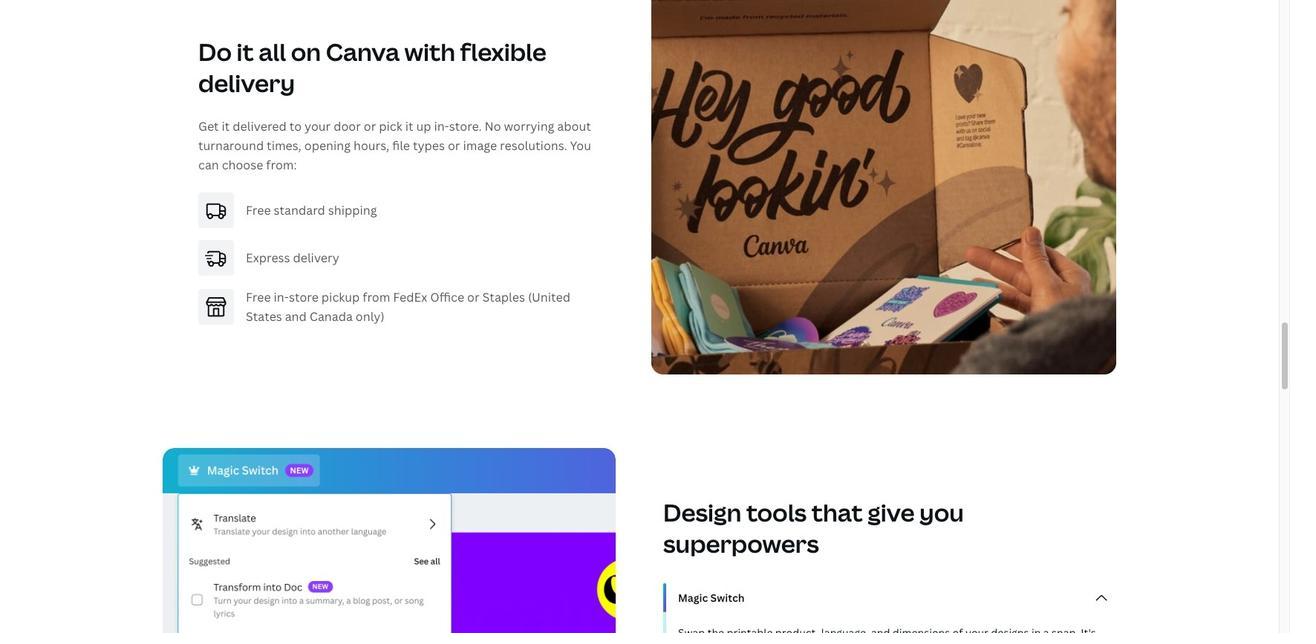 Task type: vqa. For each thing, say whether or not it's contained in the screenshot.
the top Delivery
yes



Task type: describe. For each thing, give the bounding box(es) containing it.
and
[[285, 309, 307, 325]]

resolutions.
[[500, 138, 567, 154]]

switch
[[711, 591, 745, 605]]

magic
[[678, 591, 708, 605]]

can
[[198, 157, 219, 173]]

it for delivered
[[222, 118, 230, 135]]

to
[[290, 118, 302, 135]]

in- inside free in-store pickup from fedex office or staples (united states and canada only)
[[274, 289, 289, 306]]

(united
[[528, 289, 571, 306]]

free in-store pickup from fedex office or staples (united states and canada only)
[[246, 289, 571, 325]]

get
[[198, 118, 219, 135]]

no
[[485, 118, 501, 135]]

times,
[[267, 138, 302, 154]]

your
[[305, 118, 331, 135]]

states
[[246, 309, 282, 325]]

pick
[[379, 118, 403, 135]]

canada
[[310, 309, 353, 325]]

do
[[198, 36, 232, 68]]

get it delivered to your door or pick it up in-store. no worrying about turnaround times, opening hours, file types or image resolutions. you can choose from:
[[198, 118, 591, 173]]

shipping
[[328, 202, 377, 219]]

about
[[557, 118, 591, 135]]

store.
[[449, 118, 482, 135]]

from
[[363, 289, 390, 306]]

on
[[291, 36, 321, 68]]

from:
[[266, 157, 297, 173]]

give
[[868, 496, 915, 528]]

up
[[416, 118, 431, 135]]

canva
[[326, 36, 400, 68]]

types
[[413, 138, 445, 154]]

worrying
[[504, 118, 555, 135]]

office
[[430, 289, 465, 306]]

express delivery
[[246, 250, 339, 266]]

flexible
[[460, 36, 547, 68]]

that
[[812, 496, 863, 528]]

image
[[463, 138, 497, 154]]

store
[[289, 289, 319, 306]]



Task type: locate. For each thing, give the bounding box(es) containing it.
it for all
[[237, 36, 254, 68]]

choose
[[222, 157, 263, 173]]

1 horizontal spatial in-
[[434, 118, 449, 135]]

staples
[[483, 289, 525, 306]]

you
[[570, 138, 591, 154]]

or
[[364, 118, 376, 135], [448, 138, 460, 154], [467, 289, 480, 306]]

design tools that give you superpowers
[[664, 496, 964, 560]]

tools
[[747, 496, 807, 528]]

1 horizontal spatial it
[[237, 36, 254, 68]]

pickup
[[322, 289, 360, 306]]

0 vertical spatial or
[[364, 118, 376, 135]]

in- right up
[[434, 118, 449, 135]]

or down store.
[[448, 138, 460, 154]]

free left standard
[[246, 202, 271, 219]]

it left all
[[237, 36, 254, 68]]

turnaround
[[198, 138, 264, 154]]

only)
[[356, 309, 385, 325]]

in- up and
[[274, 289, 289, 306]]

0 horizontal spatial or
[[364, 118, 376, 135]]

standard
[[274, 202, 325, 219]]

it right get
[[222, 118, 230, 135]]

1 horizontal spatial or
[[448, 138, 460, 154]]

in-
[[434, 118, 449, 135], [274, 289, 289, 306]]

2 vertical spatial or
[[467, 289, 480, 306]]

0 horizontal spatial it
[[222, 118, 230, 135]]

in- inside the get it delivered to your door or pick it up in-store. no worrying about turnaround times, opening hours, file types or image resolutions. you can choose from:
[[434, 118, 449, 135]]

superpowers
[[664, 528, 819, 560]]

delivery up store
[[293, 250, 339, 266]]

0 horizontal spatial in-
[[274, 289, 289, 306]]

magic switch button
[[672, 583, 1117, 613]]

1 vertical spatial delivery
[[293, 250, 339, 266]]

1 vertical spatial or
[[448, 138, 460, 154]]

or right office
[[467, 289, 480, 306]]

0 vertical spatial in-
[[434, 118, 449, 135]]

fedex
[[393, 289, 427, 306]]

with
[[405, 36, 455, 68]]

design
[[664, 496, 742, 528]]

free up states
[[246, 289, 271, 306]]

hours,
[[354, 138, 390, 154]]

2 horizontal spatial or
[[467, 289, 480, 306]]

you
[[920, 496, 964, 528]]

all
[[259, 36, 286, 68]]

or up "hours,"
[[364, 118, 376, 135]]

express
[[246, 250, 290, 266]]

1 vertical spatial in-
[[274, 289, 289, 306]]

free for free in-store pickup from fedex office or staples (united states and canada only)
[[246, 289, 271, 306]]

free inside free in-store pickup from fedex office or staples (united states and canada only)
[[246, 289, 271, 306]]

magic switch
[[678, 591, 745, 605]]

delivery
[[198, 67, 295, 99], [293, 250, 339, 266]]

it inside do it all on canva with flexible delivery
[[237, 36, 254, 68]]

0 vertical spatial free
[[246, 202, 271, 219]]

do it all on canva with flexible delivery
[[198, 36, 547, 99]]

or inside free in-store pickup from fedex office or staples (united states and canada only)
[[467, 289, 480, 306]]

it
[[237, 36, 254, 68], [222, 118, 230, 135], [405, 118, 414, 135]]

2 horizontal spatial it
[[405, 118, 414, 135]]

delivery up 'delivered'
[[198, 67, 295, 99]]

free for free standard shipping
[[246, 202, 271, 219]]

free standard shipping
[[246, 202, 377, 219]]

0 vertical spatial delivery
[[198, 67, 295, 99]]

1 free from the top
[[246, 202, 271, 219]]

it left up
[[405, 118, 414, 135]]

file
[[392, 138, 410, 154]]

delivery inside do it all on canva with flexible delivery
[[198, 67, 295, 99]]

opening
[[304, 138, 351, 154]]

1 vertical spatial free
[[246, 289, 271, 306]]

delivered
[[233, 118, 287, 135]]

door
[[334, 118, 361, 135]]

2 free from the top
[[246, 289, 271, 306]]

free
[[246, 202, 271, 219], [246, 289, 271, 306]]



